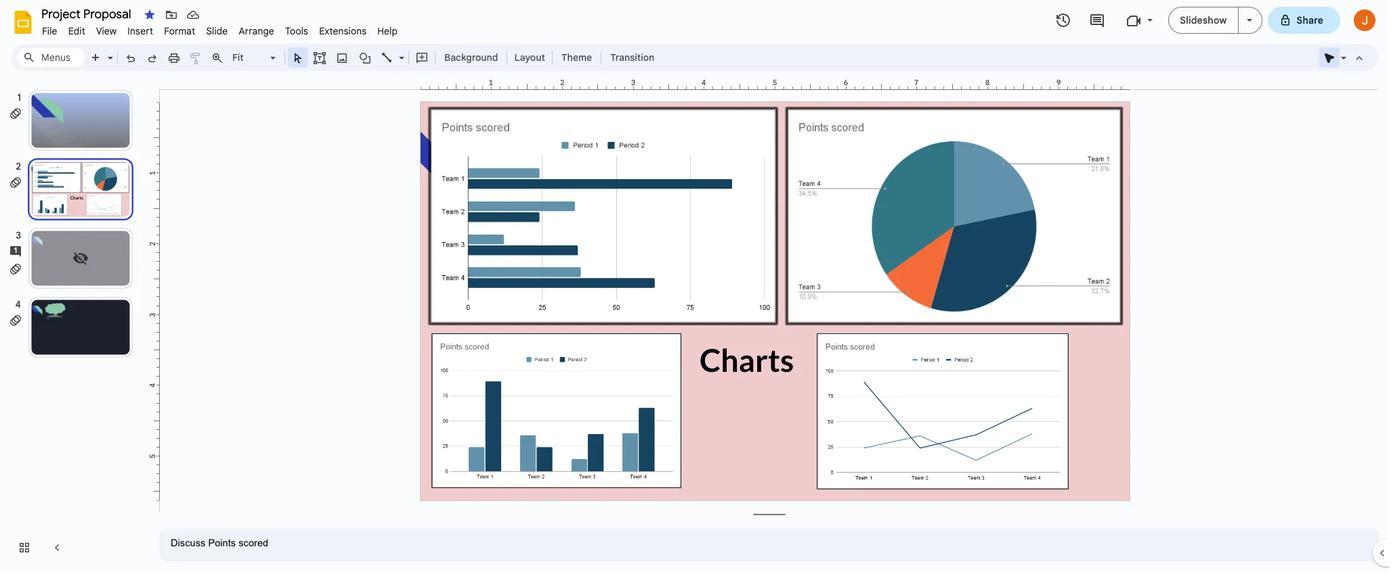 Task type: vqa. For each thing, say whether or not it's contained in the screenshot.
Background 'button'
yes



Task type: locate. For each thing, give the bounding box(es) containing it.
edit
[[68, 25, 85, 37]]

file menu item
[[37, 23, 63, 39]]

theme
[[561, 51, 592, 64]]

application
[[0, 0, 1389, 573]]

slide menu item
[[201, 23, 233, 39]]

menu bar containing file
[[37, 18, 403, 40]]

extensions menu item
[[314, 23, 372, 39]]

file
[[42, 25, 57, 37]]

extensions
[[319, 25, 367, 37]]

shape image
[[357, 48, 373, 67]]

new slide with layout image
[[104, 49, 113, 54]]

slideshow button
[[1168, 7, 1238, 34]]

insert image image
[[334, 48, 350, 67]]

transition
[[610, 51, 654, 64]]

tools
[[285, 25, 308, 37]]

navigation
[[0, 77, 149, 573]]

slide
[[206, 25, 228, 37]]

menu bar inside menu bar banner
[[37, 18, 403, 40]]

menu bar
[[37, 18, 403, 40]]

mode and view toolbar
[[1319, 44, 1370, 71]]

background button
[[438, 47, 504, 68]]

format menu item
[[159, 23, 201, 39]]

format
[[164, 25, 195, 37]]

main toolbar
[[84, 47, 661, 68]]

Zoom field
[[228, 48, 282, 68]]

insert
[[128, 25, 153, 37]]



Task type: describe. For each thing, give the bounding box(es) containing it.
slideshow
[[1180, 14, 1227, 26]]

tools menu item
[[280, 23, 314, 39]]

background
[[444, 51, 498, 64]]

share
[[1297, 14, 1323, 26]]

menu bar banner
[[0, 0, 1389, 573]]

Star checkbox
[[140, 5, 159, 24]]

layout
[[514, 51, 545, 64]]

help menu item
[[372, 23, 403, 39]]

Rename text field
[[37, 5, 139, 22]]

view
[[96, 25, 117, 37]]

Menus field
[[17, 48, 85, 67]]

view menu item
[[91, 23, 122, 39]]

layout button
[[510, 47, 549, 68]]

live pointer settings image
[[1338, 49, 1346, 54]]

insert menu item
[[122, 23, 159, 39]]

arrange menu item
[[233, 23, 280, 39]]

theme button
[[555, 47, 598, 68]]

share button
[[1268, 7, 1340, 34]]

arrange
[[239, 25, 274, 37]]

application containing slideshow
[[0, 0, 1389, 573]]

edit menu item
[[63, 23, 91, 39]]

help
[[377, 25, 398, 37]]

Zoom text field
[[230, 48, 268, 67]]

presentation options image
[[1247, 19, 1252, 22]]

transition button
[[604, 47, 660, 68]]



